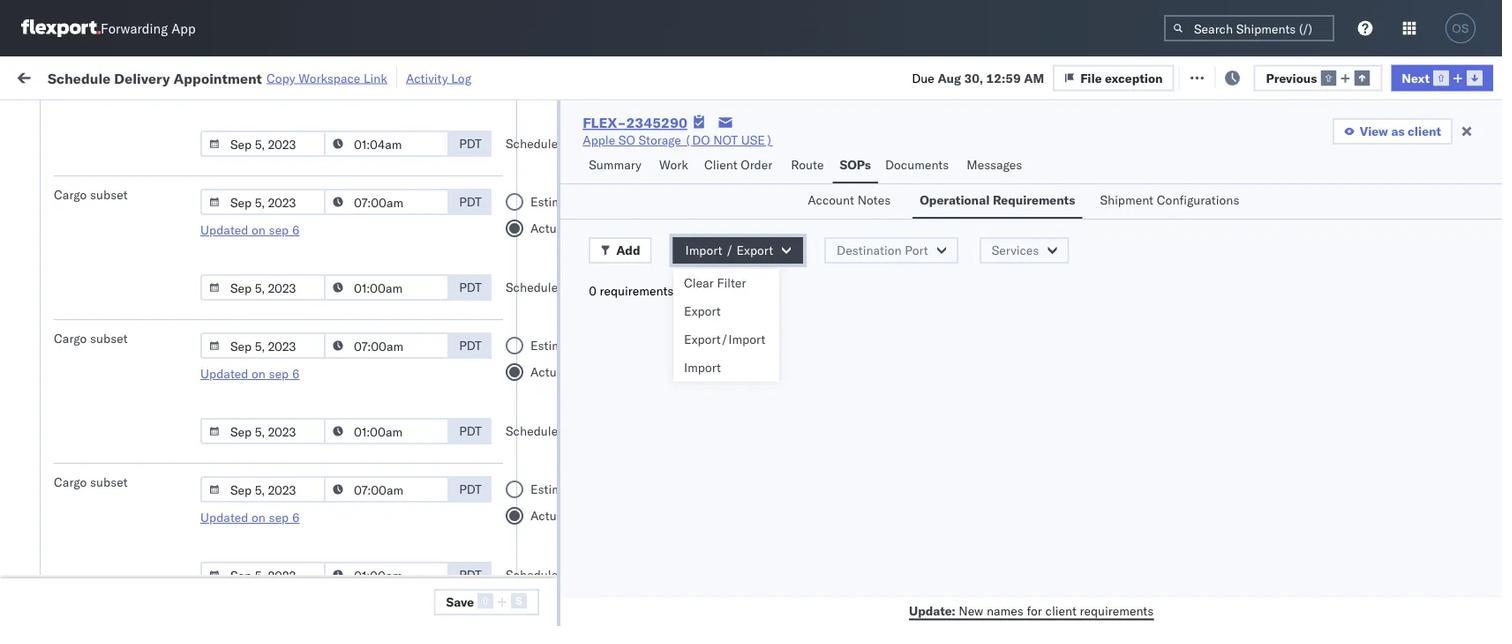 Task type: describe. For each thing, give the bounding box(es) containing it.
1 mmm d, yyyy text field from the top
[[200, 189, 326, 215]]

updated on sep 6 for first updated on sep 6 'button' from the bottom
[[200, 510, 300, 526]]

2 horizontal spatial use)
[[928, 244, 960, 260]]

mdt, for 1:00 am mdt, sep 11, 2023
[[338, 594, 369, 609]]

12:59 am mdt, sep 15, 2023
[[284, 555, 458, 570]]

lading
[[182, 118, 220, 133]]

import for import work
[[149, 68, 189, 84]]

summary
[[589, 157, 642, 173]]

3 resize handle column header from the left
[[510, 137, 531, 627]]

work inside button
[[192, 68, 223, 84]]

-- : -- -- text field for 2nd mmm d, yyyy text box from the top
[[324, 418, 449, 445]]

by:
[[64, 108, 81, 124]]

1 mmm d, yyyy text field from the top
[[200, 131, 326, 157]]

los down confirm pickup from los angeles, ca button
[[166, 351, 186, 366]]

2 mmm d, yyyy text field from the top
[[200, 333, 326, 359]]

2 updated on sep 6 button from the top
[[200, 366, 300, 382]]

sep for 11,
[[372, 594, 394, 609]]

pdt for 2nd mmm d, yyyy text field from the top
[[459, 280, 482, 295]]

schedule inside the schedule pickup from madrid– barajas airport, madrid, spain
[[41, 273, 93, 289]]

operational requirements button
[[913, 185, 1083, 219]]

2 xiaoyu test client from the left
[[770, 594, 871, 609]]

2 xiaoyu from the left
[[770, 594, 808, 609]]

work
[[51, 64, 96, 88]]

5 ocean from the top
[[540, 438, 577, 454]]

airport inside confirm pickup from amsterdam airport schiphol, haarlemmermeer, netherlands
[[223, 467, 262, 483]]

configurations
[[1157, 192, 1240, 208]]

0 horizontal spatial 2345290
[[626, 114, 688, 132]]

appointment for schedule delivery appointment button to the top
[[141, 243, 214, 259]]

app
[[171, 20, 196, 37]]

confirm pickup from amsterdam airport schiphol, haarlemmermeer, netherlands link
[[37, 467, 265, 518]]

batch action button
[[1377, 63, 1492, 90]]

1 horizontal spatial apple
[[655, 244, 688, 260]]

apple so storage (do not use) up the work button
[[583, 132, 773, 148]]

/
[[726, 243, 734, 258]]

10:58 am mdt, jul 26, 2023
[[284, 128, 452, 143]]

account notes button
[[801, 185, 902, 219]]

action
[[1442, 68, 1481, 84]]

lcl
[[580, 400, 601, 415]]

0
[[589, 283, 597, 299]]

1 xiaoyu from the left
[[655, 594, 693, 609]]

1 horizontal spatial exception
[[1227, 68, 1284, 84]]

cargo subset for first mmm d, yyyy text field from the bottom
[[54, 475, 128, 490]]

cargo subset for 4th mmm d, yyyy text box from the bottom
[[54, 187, 128, 203]]

services button
[[980, 237, 1069, 264]]

filtered by:
[[18, 108, 81, 124]]

2 ocean from the top
[[540, 322, 577, 337]]

1 ocean from the top
[[540, 128, 577, 143]]

client inside button
[[1408, 124, 1442, 139]]

4:00 pm mdt, jun 11, 2023
[[284, 516, 447, 531]]

import work button
[[142, 57, 230, 96]]

pdt for 2nd mmm d, yyyy text box from the bottom of the page
[[459, 424, 482, 439]]

12:59 for ocean fcl
[[284, 361, 319, 376]]

1 -- : -- -- text field from the top
[[324, 189, 449, 215]]

on for first mmm d, yyyy text field from the bottom
[[252, 510, 266, 526]]

sops
[[840, 157, 871, 173]]

copy
[[267, 70, 295, 86]]

2 mmm d, yyyy text field from the top
[[200, 275, 326, 301]]

apple so storage (do not use) up filter
[[655, 244, 845, 260]]

0 requirements
[[589, 283, 674, 299]]

madrid–
[[166, 273, 212, 289]]

1 horizontal spatial not
[[786, 244, 810, 260]]

-- : -- -- text field for 2nd mmm d, yyyy text box from the top
[[324, 333, 449, 359]]

0 vertical spatial requirements
[[600, 283, 674, 299]]

ca right shipment
[[1162, 205, 1179, 221]]

snooze
[[479, 144, 513, 158]]

consignee down export/import
[[740, 361, 800, 376]]

(do inside apple so storage (do not use) link
[[685, 132, 710, 148]]

am for 12:59 am mdt, sep 15, 2023
[[322, 555, 342, 570]]

import / export button
[[673, 237, 804, 264]]

2 horizontal spatial so
[[806, 244, 822, 260]]

consignee down west
[[851, 361, 911, 376]]

from up amsterdam
[[137, 429, 163, 444]]

filtered
[[18, 108, 61, 124]]

of inside exception: missing bill of lading numbers
[[168, 118, 179, 133]]

upload proof of delivery link
[[41, 553, 177, 571]]

due aug 30, 12:59 am
[[912, 70, 1045, 85]]

batch
[[1404, 68, 1439, 84]]

2 horizontal spatial apple
[[770, 244, 803, 260]]

9 resize handle column header from the left
[[1349, 137, 1370, 627]]

los inside button
[[138, 321, 158, 336]]

destination port button
[[825, 237, 959, 264]]

0 horizontal spatial file exception
[[1081, 70, 1163, 85]]

am for 12:59 am mst, feb 28, 2023
[[322, 361, 342, 376]]

previous button
[[1254, 65, 1383, 91]]

4 fcl from the top
[[580, 438, 602, 454]]

suitsupply
[[921, 166, 980, 182]]

mode
[[540, 144, 567, 158]]

work button
[[652, 149, 697, 184]]

4 ocean from the top
[[540, 400, 577, 415]]

shipment
[[1100, 192, 1154, 208]]

log
[[451, 70, 472, 86]]

11, for sep
[[397, 594, 416, 609]]

client name button
[[646, 140, 743, 158]]

pdt for first mmm d, yyyy text field
[[459, 136, 482, 151]]

ca for schedule pickup from los angeles, ca link associated with 12:59 am mst, feb 28, 2023
[[41, 369, 57, 384]]

jul
[[379, 128, 396, 143]]

ocean fcl for jun
[[540, 516, 602, 531]]

upload for upload customs clearance documents
[[41, 506, 81, 522]]

30,
[[964, 70, 984, 85]]

import inside list box
[[684, 360, 721, 376]]

mbl/mawb numbers
[[1379, 144, 1491, 158]]

10 resize handle column header from the left
[[1471, 137, 1492, 627]]

subset for first updated on sep 6 'button' from the bottom
[[90, 475, 128, 490]]

0 horizontal spatial file
[[1081, 70, 1102, 85]]

activity log button
[[406, 67, 472, 89]]

2 horizontal spatial not
[[900, 244, 925, 260]]

at
[[350, 68, 361, 84]]

2023 for 12:00 am mdt, aug 19, 2023
[[428, 166, 459, 182]]

15, for sep
[[405, 555, 424, 570]]

cargo for first updated on sep 6 'button' from the bottom
[[54, 475, 87, 490]]

schedule pickup from los angeles, ca link for unknown
[[41, 428, 251, 463]]

clear filter
[[684, 275, 746, 291]]

international
[[41, 213, 112, 229]]

1 vertical spatial schedule delivery appointment button
[[41, 398, 217, 417]]

workitem button
[[11, 140, 256, 158]]

actual for -- : -- -- text box corresponding to first mmm d, yyyy text field from the bottom
[[531, 509, 567, 524]]

ca for unknown's schedule pickup from los angeles, ca link
[[41, 446, 57, 462]]

activity log
[[406, 70, 472, 86]]

los right 1857563
[[1088, 205, 1107, 221]]

filter
[[717, 275, 746, 291]]

mbl/mawb
[[1379, 144, 1442, 158]]

2 scheduled from the top
[[506, 280, 565, 295]]

2 air from the top
[[540, 205, 556, 221]]

from for schedule pickup from madrid– barajas airport, madrid, spain "link"
[[137, 273, 163, 289]]

upload proof of delivery
[[41, 554, 177, 569]]

sep for 15,
[[379, 555, 402, 570]]

schedule pickup from los angeles, ca link for 12:59 am mst, feb 28, 2023
[[41, 350, 251, 385]]

1 horizontal spatial (do
[[757, 244, 782, 260]]

unknown for schedule pickup from los angeles, ca
[[284, 438, 340, 454]]

apple so storage (do not use) down account notes button
[[770, 244, 960, 260]]

am for 1:00 am mdt, sep 11, 2023
[[314, 594, 334, 609]]

flex- for xiaoyu test client
[[975, 594, 1013, 609]]

2 fcl from the top
[[580, 322, 602, 337]]

summary button
[[582, 149, 652, 184]]

3 air from the top
[[540, 244, 556, 260]]

china
[[1147, 594, 1180, 609]]

notes
[[858, 192, 891, 208]]

next
[[1402, 70, 1430, 85]]

schiphol,
[[37, 485, 90, 501]]

flexport. image
[[21, 19, 101, 37]]

studio apparel
[[655, 283, 738, 298]]

ocean fcl for sep
[[540, 594, 602, 609]]

view as client
[[1360, 124, 1442, 139]]

0 vertical spatial schedule delivery appointment button
[[37, 242, 214, 262]]

4:00
[[284, 516, 311, 531]]

0 horizontal spatial not
[[713, 132, 738, 148]]

0 horizontal spatial so
[[619, 132, 635, 148]]

my work
[[18, 64, 96, 88]]

1 vertical spatial flex-2345290
[[975, 244, 1066, 260]]

schedule pickup from madrid– barajas airport, madrid, spain
[[41, 273, 212, 306]]

3:59
[[284, 477, 311, 493]]

confirm delivery link
[[41, 165, 134, 182]]

1 horizontal spatial 2345290
[[1013, 244, 1066, 260]]

2 horizontal spatial storage
[[826, 244, 868, 260]]

jun for 15,
[[379, 400, 399, 415]]

schedule pickup from los angeles, ca for 12:59 am mst, feb 28, 2023
[[41, 351, 238, 384]]

1 horizontal spatial aug
[[938, 70, 961, 85]]

import for import / export
[[686, 243, 723, 258]]

actual for first -- : -- -- text field from the top of the page
[[531, 221, 567, 236]]

3 ocean from the top
[[540, 361, 577, 376]]

updated on sep 6 for second updated on sep 6 'button' from the top
[[200, 366, 300, 382]]

5 air from the top
[[540, 477, 556, 493]]

0 horizontal spatial flex-2345290
[[583, 114, 688, 132]]

6 resize handle column header from the left
[[916, 137, 938, 627]]

3 scheduled from the top
[[506, 424, 565, 439]]

update:
[[909, 603, 956, 619]]

3 unknown from the top
[[284, 322, 340, 337]]

previous
[[1266, 70, 1318, 85]]

clear
[[684, 275, 714, 291]]

delivery for confirm delivery button at the left of the page
[[89, 166, 134, 181]]

consignee button
[[761, 140, 920, 158]]

1 horizontal spatial storage
[[711, 244, 754, 260]]

estimated for first mmm d, yyyy text field from the bottom
[[531, 482, 587, 497]]

1 horizontal spatial use)
[[814, 244, 845, 260]]

list box containing clear filter
[[674, 269, 780, 382]]

1 horizontal spatial file exception
[[1202, 68, 1284, 84]]

destination port
[[837, 243, 929, 258]]

from for confirm pickup from amsterdam airport schiphol, haarlemmermeer, netherlands link
[[127, 467, 153, 483]]

subset for first updated on sep 6 'button' from the top
[[90, 187, 128, 203]]

tghu6680920
[[1264, 127, 1351, 143]]

delivery for schedule delivery appointment button to the top
[[93, 243, 138, 259]]

schedule delivery appointment link for schedule delivery appointment button to the top
[[37, 242, 214, 260]]

appointment for the bottom schedule delivery appointment button
[[145, 399, 217, 414]]

pdt for 2nd mmm d, yyyy text box from the top
[[459, 338, 482, 354]]

shipment configurations button
[[1093, 185, 1255, 219]]

consignee up sops
[[851, 128, 911, 143]]

mdt, for 12:59 am mdt, jun 15, 2023
[[345, 400, 376, 415]]

flexport for 10:58 am mdt, jul 26, 2023
[[655, 128, 701, 143]]

delivery up the bill
[[114, 69, 170, 87]]

26,
[[399, 128, 418, 143]]

ca for 'confirm pickup from los angeles, ca' link
[[213, 321, 230, 336]]

1 resize handle column header from the left
[[253, 137, 274, 627]]

flexport demo consignee for 12:59 am mst, feb 28, 2023
[[655, 361, 800, 376]]

12:59 for ocean lcl
[[284, 400, 319, 415]]

2 horizontal spatial (do
[[872, 244, 897, 260]]

0 vertical spatial account
[[861, 166, 907, 182]]

flex id
[[946, 144, 980, 158]]

0 horizontal spatial storage
[[639, 132, 681, 148]]

unknown for schedule pickup from los angeles international airport
[[284, 205, 340, 221]]

mdt, for 10:58 am mdt, jul 26, 2023
[[345, 128, 376, 143]]

forwarding
[[101, 20, 168, 37]]

bookings test consignee for 10:58 am mdt, jul 26, 2023
[[770, 128, 911, 143]]

flex-1857563
[[975, 205, 1066, 221]]

actual for -- : -- -- text box associated with 2nd mmm d, yyyy text box from the top
[[531, 365, 567, 380]]

schedule delivery appointment link for the bottom schedule delivery appointment button
[[41, 398, 217, 415]]

account notes
[[808, 192, 891, 208]]

3 mmm d, yyyy text field from the top
[[200, 418, 326, 445]]

from down confirm pickup from los angeles, ca button
[[137, 351, 163, 366]]

message (0)
[[237, 68, 309, 84]]

fcl for feb
[[580, 361, 602, 376]]

haarlemmermeer,
[[93, 485, 194, 501]]

12:59 for air
[[284, 555, 319, 570]]

export/import
[[684, 332, 766, 347]]

sops button
[[833, 149, 878, 184]]

3 updated on sep 6 button from the top
[[200, 510, 300, 526]]

0 horizontal spatial use)
[[741, 132, 773, 148]]

pickup for confirm pickup from amsterdam airport schiphol, haarlemmermeer, netherlands link
[[85, 467, 123, 483]]

actions
[[1450, 144, 1486, 158]]

fcl for jun
[[580, 516, 602, 531]]

am for 12:00 am mdt, aug 19, 2023
[[322, 166, 342, 182]]

pm for 4:00
[[314, 516, 334, 531]]

4 scheduled from the top
[[506, 568, 565, 583]]

shanghai, china
[[1088, 594, 1180, 609]]

los inside the schedule pickup from los angeles international airport
[[166, 196, 186, 211]]

1 scheduled from the top
[[506, 136, 565, 151]]

1 vertical spatial client
[[1046, 603, 1077, 619]]

fcl for jul
[[580, 128, 602, 143]]

12:00
[[284, 166, 319, 182]]



Task type: locate. For each thing, give the bounding box(es) containing it.
from inside confirm pickup from amsterdam airport schiphol, haarlemmermeer, netherlands
[[127, 467, 153, 483]]

1 horizontal spatial airport
[[223, 467, 262, 483]]

flexport demo consignee up 'name'
[[655, 128, 800, 143]]

1 vandelay from the left
[[655, 322, 706, 337]]

1 air from the top
[[540, 166, 556, 182]]

1 horizontal spatial flex-2345290
[[975, 244, 1066, 260]]

3 actual from the top
[[531, 509, 567, 524]]

actual
[[531, 221, 567, 236], [531, 365, 567, 380], [531, 509, 567, 524]]

names
[[987, 603, 1024, 619]]

am right 1:00 at the left bottom of page
[[314, 594, 334, 609]]

1 updated on sep 6 button from the top
[[200, 222, 300, 238]]

2023 for 12:59 am mst, feb 28, 2023
[[425, 361, 456, 376]]

may
[[371, 477, 395, 493]]

15, for jun
[[403, 400, 422, 415]]

schedule delivery appointment link down confirm pickup from los angeles, ca button
[[41, 398, 217, 415]]

1 vertical spatial subset
[[90, 331, 128, 347]]

1 vertical spatial documents
[[41, 524, 104, 539]]

1 bookings test consignee from the top
[[770, 128, 911, 143]]

0 horizontal spatial vandelay
[[655, 322, 706, 337]]

0 vertical spatial demo
[[705, 128, 737, 143]]

schedule delivery appointment button down confirm pickup from los angeles, ca button
[[41, 398, 217, 417]]

pdt
[[459, 136, 482, 151], [459, 194, 482, 210], [459, 280, 482, 295], [459, 338, 482, 354], [459, 424, 482, 439], [459, 482, 482, 497], [459, 568, 482, 583]]

7 resize handle column header from the left
[[1058, 137, 1079, 627]]

(do up the work button
[[685, 132, 710, 148]]

am
[[1024, 70, 1045, 85], [322, 128, 342, 143], [322, 166, 342, 182], [322, 361, 342, 376], [322, 400, 342, 415], [322, 555, 342, 570], [314, 594, 334, 609]]

759 at risk
[[324, 68, 385, 84]]

import down app
[[149, 68, 189, 84]]

2023 for 10:58 am mdt, jul 26, 2023
[[421, 128, 452, 143]]

1 vertical spatial estimated
[[531, 338, 587, 354]]

delivery inside 'upload proof of delivery' link
[[132, 554, 177, 569]]

0 horizontal spatial airport
[[115, 213, 155, 229]]

pm for 3:59
[[314, 477, 334, 493]]

1 vertical spatial bookings test consignee
[[770, 361, 911, 376]]

appointment
[[174, 69, 262, 87], [141, 243, 214, 259], [145, 399, 217, 414]]

use) down account notes button
[[814, 244, 845, 260]]

pickup for schedule pickup from los angeles international airport link
[[96, 196, 134, 211]]

sep for first updated on sep 6 'button' from the top
[[269, 222, 289, 238]]

documents inside documents button
[[885, 157, 949, 173]]

sep for second updated on sep 6 'button' from the top
[[269, 366, 289, 382]]

pickup
[[96, 196, 134, 211], [96, 273, 134, 289], [68, 321, 106, 336], [96, 351, 134, 366], [96, 429, 134, 444], [85, 467, 123, 483]]

appointment up lading at top left
[[174, 69, 262, 87]]

8 resize handle column header from the left
[[1234, 137, 1255, 627]]

0 vertical spatial 15,
[[403, 400, 422, 415]]

save button
[[434, 590, 540, 616]]

schedule pickup from los angeles, ca
[[41, 351, 238, 384], [41, 429, 238, 462]]

flex id button
[[938, 140, 1061, 158]]

schedule delivery appointment for schedule delivery appointment button to the top
[[37, 243, 214, 259]]

1 horizontal spatial requirements
[[1080, 603, 1154, 619]]

0 vertical spatial schedule delivery appointment link
[[37, 242, 214, 260]]

from for schedule pickup from los angeles international airport link
[[137, 196, 163, 211]]

activity
[[406, 70, 448, 86]]

5 resize handle column header from the left
[[740, 137, 761, 627]]

upload for upload proof of delivery
[[41, 554, 81, 569]]

angeles, inside button
[[161, 321, 210, 336]]

numbers right 'mbl/mawb'
[[1445, 144, 1491, 158]]

2023 right 19,
[[428, 166, 459, 182]]

mmm d, yyyy text field down 12:00
[[200, 189, 326, 215]]

6 air from the top
[[540, 555, 556, 570]]

0 horizontal spatial (do
[[685, 132, 710, 148]]

client order button
[[697, 149, 784, 184]]

3 sep from the top
[[269, 510, 289, 526]]

copy workspace link button
[[267, 70, 387, 86]]

1 schedule pickup from los angeles, ca link from the top
[[41, 350, 251, 385]]

export inside button
[[737, 243, 774, 258]]

schedule inside the schedule pickup from los angeles international airport
[[41, 196, 93, 211]]

1 unknown from the top
[[284, 205, 340, 221]]

flex- for --
[[975, 205, 1013, 221]]

cargo up netherlands at the left bottom
[[54, 475, 87, 490]]

upload left proof
[[41, 554, 81, 569]]

3 subset from the top
[[90, 475, 128, 490]]

2 demo from the top
[[705, 361, 737, 376]]

3 -- : -- -- text field from the top
[[324, 477, 449, 503]]

1 subset from the top
[[90, 187, 128, 203]]

2 flexport demo consignee from the top
[[655, 361, 800, 376]]

2023 for 12:59 am mdt, sep 15, 2023
[[427, 555, 458, 570]]

1 vertical spatial appointment
[[141, 243, 214, 259]]

am for 10:58 am mdt, jul 26, 2023
[[322, 128, 342, 143]]

pm
[[314, 477, 334, 493], [314, 516, 334, 531]]

12:59
[[987, 70, 1021, 85], [284, 361, 319, 376], [284, 400, 319, 415], [284, 555, 319, 570]]

pickup down confirm delivery button at the left of the page
[[96, 196, 134, 211]]

0 vertical spatial documents
[[885, 157, 949, 173]]

schedule pickup from los angeles international airport
[[41, 196, 234, 229]]

0 horizontal spatial xiaoyu
[[655, 594, 693, 609]]

1 vertical spatial schedule pickup from los angeles, ca link
[[41, 428, 251, 463]]

mdt, left jul
[[345, 128, 376, 143]]

subset
[[90, 187, 128, 203], [90, 331, 128, 347], [90, 475, 128, 490]]

0 vertical spatial flexport demo consignee
[[655, 128, 800, 143]]

confirm pickup from los angeles, ca button
[[19, 320, 230, 339]]

test for 12:59 am mst, feb 28, 2023
[[825, 361, 848, 376]]

los down madrid,
[[138, 321, 158, 336]]

cargo for second updated on sep 6 'button' from the top
[[54, 331, 87, 347]]

0 vertical spatial bookings test consignee
[[770, 128, 911, 143]]

7 ocean from the top
[[540, 594, 577, 609]]

ocean fcl for jul
[[540, 128, 602, 143]]

from inside the schedule pickup from los angeles international airport
[[137, 196, 163, 211]]

resize handle column header
[[253, 137, 274, 627], [449, 137, 470, 627], [510, 137, 531, 627], [625, 137, 646, 627], [740, 137, 761, 627], [916, 137, 938, 627], [1058, 137, 1079, 627], [1234, 137, 1255, 627], [1349, 137, 1370, 627], [1471, 137, 1492, 627]]

1 vertical spatial confirm
[[19, 321, 65, 336]]

(do left port
[[872, 244, 897, 260]]

consignee
[[740, 128, 800, 143], [851, 128, 911, 143], [770, 144, 821, 158], [740, 361, 800, 376], [851, 361, 911, 376]]

4 resize handle column header from the left
[[625, 137, 646, 627]]

scheduled down ocean lcl
[[506, 424, 565, 439]]

0 vertical spatial confirm
[[41, 166, 86, 181]]

schedule delivery appointment link up the schedule pickup from madrid– barajas airport, madrid, spain
[[37, 242, 214, 260]]

5 fcl from the top
[[580, 516, 602, 531]]

airport inside the schedule pickup from los angeles international airport
[[115, 213, 155, 229]]

1 vertical spatial bookings
[[770, 361, 822, 376]]

from down airport, on the top left
[[109, 321, 135, 336]]

confirm pickup from los angeles, ca
[[19, 321, 230, 336]]

export down studio apparel
[[684, 304, 721, 319]]

integration test account - suitsupply
[[770, 166, 980, 182]]

2 vertical spatial cargo
[[54, 475, 87, 490]]

2 6 from the top
[[292, 366, 300, 382]]

route button
[[784, 149, 833, 184]]

angeles, for unknown's schedule pickup from los angeles, ca link
[[189, 429, 238, 444]]

2023 for 1:00 am mdt, sep 11, 2023
[[419, 594, 450, 609]]

estimated up ocean lcl
[[531, 338, 587, 354]]

12:59 up 1:00 at the left bottom of page
[[284, 555, 319, 570]]

numbers inside exception: missing bill of lading numbers
[[37, 136, 88, 151]]

15, down 28,
[[403, 400, 422, 415]]

1 vertical spatial actual
[[531, 365, 567, 380]]

3 mmm d, yyyy text field from the top
[[200, 477, 326, 503]]

0 vertical spatial work
[[192, 68, 223, 84]]

1 vertical spatial cargo
[[54, 331, 87, 347]]

delivery
[[114, 69, 170, 87], [89, 166, 134, 181], [93, 243, 138, 259], [96, 399, 141, 414], [132, 554, 177, 569]]

apple up summary
[[583, 132, 616, 148]]

flex-2318555 button
[[946, 162, 1070, 187], [946, 162, 1070, 187]]

12:59 right 30,
[[987, 70, 1021, 85]]

4 ocean fcl from the top
[[540, 438, 602, 454]]

1 vertical spatial pm
[[314, 516, 334, 531]]

1 vertical spatial work
[[659, 157, 689, 173]]

fcl for sep
[[580, 594, 602, 609]]

apple up the studio
[[655, 244, 688, 260]]

jun down may
[[371, 516, 391, 531]]

confirm pickup from los angeles, ca link
[[19, 320, 230, 338]]

1 cargo subset from the top
[[54, 187, 128, 203]]

2 flexport from the top
[[655, 361, 701, 376]]

estimated down ocean lcl
[[531, 482, 587, 497]]

0 vertical spatial upload
[[41, 506, 81, 522]]

ac
[[655, 205, 672, 221]]

delivery for the bottom schedule delivery appointment button
[[96, 399, 141, 414]]

bookings for 10:58 am mdt, jul 26, 2023
[[770, 128, 822, 143]]

subset down airport, on the top left
[[90, 331, 128, 347]]

consignee up order
[[740, 128, 800, 143]]

schedule delivery appointment for the bottom schedule delivery appointment button
[[41, 399, 217, 414]]

work inside button
[[659, 157, 689, 173]]

6 pdt from the top
[[459, 482, 482, 497]]

flex-2345290 up summary
[[583, 114, 688, 132]]

-- : -- -- text field
[[324, 131, 449, 157], [324, 333, 449, 359], [324, 477, 449, 503], [324, 562, 449, 589]]

6 for second updated on sep 6 'button' from the top
[[292, 366, 300, 382]]

work
[[192, 68, 223, 84], [659, 157, 689, 173]]

1 vertical spatial schedule delivery appointment
[[41, 399, 217, 414]]

from inside the schedule pickup from madrid– barajas airport, madrid, spain
[[137, 273, 163, 289]]

2 -- : -- -- text field from the top
[[324, 333, 449, 359]]

2023 up save
[[427, 555, 458, 570]]

cargo subset down airport, on the top left
[[54, 331, 128, 347]]

1 demo from the top
[[705, 128, 737, 143]]

mdt, down deadline button
[[345, 166, 376, 182]]

account inside button
[[808, 192, 855, 208]]

4 -- : -- -- text field from the top
[[324, 562, 449, 589]]

cargo subset up netherlands at the left bottom
[[54, 475, 128, 490]]

2023 right 28,
[[425, 361, 456, 376]]

0 vertical spatial updated
[[200, 222, 248, 238]]

0 vertical spatial export
[[737, 243, 774, 258]]

1 vertical spatial export
[[684, 304, 721, 319]]

2 vertical spatial actual
[[531, 509, 567, 524]]

ocean lcl
[[540, 400, 601, 415]]

1 ocean fcl from the top
[[540, 128, 602, 143]]

bookings test consignee down west
[[770, 361, 911, 376]]

-- for integration test account - suitsupply
[[1379, 166, 1394, 182]]

1 updated from the top
[[200, 222, 248, 238]]

test for 1:00 am mdt, sep 11, 2023
[[811, 594, 834, 609]]

1 vertical spatial 6
[[292, 366, 300, 382]]

flex-2318555
[[975, 166, 1066, 182]]

1 vertical spatial sep
[[269, 366, 289, 382]]

delivery up the schedule pickup from madrid– barajas airport, madrid, spain
[[93, 243, 138, 259]]

6 ocean fcl from the top
[[540, 594, 602, 609]]

2 sep from the top
[[269, 366, 289, 382]]

2 pdt from the top
[[459, 194, 482, 210]]

vandelay for vandelay west
[[770, 322, 821, 337]]

ca up schiphol,
[[41, 446, 57, 462]]

0 vertical spatial sep
[[269, 222, 289, 238]]

spain
[[179, 291, 210, 306]]

updated for first updated on sep 6 'button' from the top
[[200, 222, 248, 238]]

view as client button
[[1333, 118, 1453, 145]]

airport,
[[86, 291, 129, 306]]

1 xiaoyu test client from the left
[[655, 594, 756, 609]]

mst,
[[345, 361, 375, 376]]

0 horizontal spatial work
[[192, 68, 223, 84]]

0 horizontal spatial xiaoyu test client
[[655, 594, 756, 609]]

upload inside upload customs clearance documents
[[41, 506, 81, 522]]

1 vertical spatial updated on sep 6
[[200, 366, 300, 382]]

delivery inside confirm delivery 'link'
[[89, 166, 134, 181]]

flex- for apple so storage (do not use)
[[975, 244, 1013, 260]]

1 vertical spatial 2345290
[[1013, 244, 1066, 260]]

1 pdt from the top
[[459, 136, 482, 151]]

of right proof
[[117, 554, 128, 569]]

confirm for confirm pickup from amsterdam airport schiphol, haarlemmermeer, netherlands
[[37, 467, 82, 483]]

1 vertical spatial flexport
[[655, 361, 701, 376]]

3 cargo from the top
[[54, 475, 87, 490]]

0 vertical spatial client
[[1408, 124, 1442, 139]]

estimated
[[531, 194, 587, 210], [531, 338, 587, 354], [531, 482, 587, 497]]

1 vertical spatial upload
[[41, 554, 81, 569]]

mdt,
[[345, 128, 376, 143], [345, 166, 376, 182], [345, 400, 376, 415], [337, 477, 368, 493], [337, 516, 368, 531], [345, 555, 376, 570], [338, 594, 369, 609]]

0 horizontal spatial apple
[[583, 132, 616, 148]]

so left "destination"
[[806, 244, 822, 260]]

1 vertical spatial requirements
[[1080, 603, 1154, 619]]

from
[[137, 196, 163, 211], [137, 273, 163, 289], [109, 321, 135, 336], [137, 351, 163, 366], [137, 429, 163, 444], [127, 467, 153, 483]]

pickup for 'confirm pickup from los angeles, ca' link
[[68, 321, 106, 336]]

exception: missing bill of lading numbers
[[37, 118, 220, 151]]

0 vertical spatial appointment
[[174, 69, 262, 87]]

1 vertical spatial aug
[[379, 166, 403, 182]]

4 mmm d, yyyy text field from the top
[[200, 562, 326, 589]]

not
[[713, 132, 738, 148], [786, 244, 810, 260], [900, 244, 925, 260]]

-- for xiaoyu test client
[[1379, 594, 1394, 609]]

documents
[[885, 157, 949, 173], [41, 524, 104, 539]]

1 vertical spatial schedule pickup from los angeles, ca
[[41, 429, 238, 462]]

os button
[[1441, 8, 1481, 49]]

am for 12:59 am mdt, jun 15, 2023
[[322, 400, 342, 415]]

1 fcl from the top
[[580, 128, 602, 143]]

1 actual from the top
[[531, 221, 567, 236]]

2023 for 12:59 am mdt, jun 15, 2023
[[425, 400, 455, 415]]

subset up customs
[[90, 475, 128, 490]]

vandelay down the studio
[[655, 322, 706, 337]]

batch action
[[1404, 68, 1481, 84]]

0 horizontal spatial documents
[[41, 524, 104, 539]]

3 -- : -- -- text field from the top
[[324, 418, 449, 445]]

bookings test consignee
[[770, 128, 911, 143], [770, 361, 911, 376]]

1 horizontal spatial file
[[1202, 68, 1223, 84]]

2 upload from the top
[[41, 554, 81, 569]]

schedule delivery appointment down confirm pickup from los angeles, ca button
[[41, 399, 217, 414]]

2 vandelay from the left
[[770, 322, 821, 337]]

2 pm from the top
[[314, 516, 334, 531]]

0 horizontal spatial account
[[808, 192, 855, 208]]

flex-2345290 link
[[583, 114, 688, 132]]

4 pdt from the top
[[459, 338, 482, 354]]

2 bookings test consignee from the top
[[770, 361, 911, 376]]

flexport demo consignee for 10:58 am mdt, jul 26, 2023
[[655, 128, 800, 143]]

track
[[449, 68, 477, 84]]

on
[[432, 68, 446, 84], [252, 222, 266, 238], [252, 366, 266, 382], [252, 510, 266, 526]]

test
[[825, 128, 848, 143], [834, 166, 857, 182], [825, 361, 848, 376], [696, 594, 719, 609], [811, 594, 834, 609]]

pickup up haarlemmermeer,
[[96, 429, 134, 444]]

2318555
[[1013, 166, 1066, 182]]

sep for first updated on sep 6 'button' from the bottom
[[269, 510, 289, 526]]

confirm down barajas
[[19, 321, 65, 336]]

-- : -- -- text field for first mmm d, yyyy text field from the bottom
[[324, 477, 449, 503]]

6 for first updated on sep 6 'button' from the bottom
[[292, 510, 300, 526]]

updated down amsterdam
[[200, 510, 248, 526]]

missing
[[100, 118, 143, 133]]

schedule pickup from los angeles, ca link down confirm pickup from los angeles, ca button
[[41, 350, 251, 385]]

client
[[655, 144, 684, 158], [704, 157, 738, 173], [723, 594, 756, 609], [837, 594, 871, 609]]

2 schedule pickup from los angeles, ca link from the top
[[41, 428, 251, 463]]

scheduled up save button
[[506, 568, 565, 583]]

demo for 12:59 am mst, feb 28, 2023
[[705, 361, 737, 376]]

12:59 left "mst,"
[[284, 361, 319, 376]]

2023 down 12:59 am mst, feb 28, 2023
[[425, 400, 455, 415]]

Search Shipments (/) text field
[[1165, 15, 1335, 41]]

1 6 from the top
[[292, 222, 300, 238]]

2 cargo subset from the top
[[54, 331, 128, 347]]

subset for second updated on sep 6 'button' from the top
[[90, 331, 128, 347]]

0 vertical spatial bookings
[[770, 128, 822, 143]]

message
[[237, 68, 286, 84]]

12:59 am mst, feb 28, 2023
[[284, 361, 456, 376]]

mdt, down 3:59 pm mdt, may 9, 2023
[[337, 516, 368, 531]]

0 vertical spatial cargo
[[54, 187, 87, 203]]

4 unknown from the top
[[284, 438, 340, 454]]

am right 30,
[[1024, 70, 1045, 85]]

updated for first updated on sep 6 'button' from the bottom
[[200, 510, 248, 526]]

flexport for 12:59 am mst, feb 28, 2023
[[655, 361, 701, 376]]

MMM D, YYYY text field
[[200, 189, 326, 215], [200, 333, 326, 359], [200, 418, 326, 445], [200, 562, 326, 589]]

pdt for first mmm d, yyyy text field from the bottom
[[459, 482, 482, 497]]

export inside list box
[[684, 304, 721, 319]]

confirm inside 'link'
[[41, 166, 86, 181]]

mdt, for 3:59 pm mdt, may 9, 2023
[[337, 477, 368, 493]]

save
[[446, 595, 474, 610]]

client right 'for' at the bottom of page
[[1046, 603, 1077, 619]]

2023 up 12:59 am mdt, sep 15, 2023
[[416, 516, 447, 531]]

test for 12:00 am mdt, aug 19, 2023
[[834, 166, 857, 182]]

6
[[292, 222, 300, 238], [292, 366, 300, 382], [292, 510, 300, 526]]

0 vertical spatial -- : -- -- text field
[[324, 189, 449, 215]]

-- : -- -- text field
[[324, 189, 449, 215], [324, 275, 449, 301], [324, 418, 449, 445]]

pdt for 1st mmm d, yyyy text box from the bottom
[[459, 568, 482, 583]]

5 pdt from the top
[[459, 424, 482, 439]]

pm right 3:59
[[314, 477, 334, 493]]

from for 'confirm pickup from los angeles, ca' link
[[109, 321, 135, 336]]

0 vertical spatial of
[[168, 118, 179, 133]]

updated for second updated on sep 6 'button' from the top
[[200, 366, 248, 382]]

1 upload from the top
[[41, 506, 81, 522]]

cargo for first updated on sep 6 'button' from the top
[[54, 187, 87, 203]]

test for 10:58 am mdt, jul 26, 2023
[[825, 128, 848, 143]]

pickup down confirm pickup from los angeles, ca button
[[96, 351, 134, 366]]

bill
[[146, 118, 165, 133]]

of inside button
[[117, 554, 128, 569]]

exception
[[1227, 68, 1284, 84], [1105, 70, 1163, 85]]

-- : -- -- text field up 12:00 am mdt, aug 19, 2023
[[324, 131, 449, 157]]

pickup up customs
[[85, 467, 123, 483]]

0 vertical spatial flex-2345290
[[583, 114, 688, 132]]

mdt, down 12:59 am mdt, sep 15, 2023
[[338, 594, 369, 609]]

mdt, for 12:00 am mdt, aug 19, 2023
[[345, 166, 376, 182]]

confirm inside confirm pickup from amsterdam airport schiphol, haarlemmermeer, netherlands
[[37, 467, 82, 483]]

numbers down the exception:
[[37, 136, 88, 151]]

0 vertical spatial subset
[[90, 187, 128, 203]]

angeles
[[189, 196, 234, 211]]

pickup down airport, on the top left
[[68, 321, 106, 336]]

unknown
[[284, 205, 340, 221], [284, 283, 340, 298], [284, 322, 340, 337], [284, 438, 340, 454]]

2318886
[[1013, 594, 1066, 609]]

demo up 'name'
[[705, 128, 737, 143]]

(0)
[[286, 68, 309, 84]]

exception: missing bill of lading numbers button
[[37, 117, 265, 154]]

6 down 3:59
[[292, 510, 300, 526]]

5 ocean fcl from the top
[[540, 516, 602, 531]]

1 sep from the top
[[269, 222, 289, 238]]

name
[[686, 144, 715, 158]]

account
[[861, 166, 907, 182], [808, 192, 855, 208]]

0 horizontal spatial export
[[684, 304, 721, 319]]

2 unknown from the top
[[284, 283, 340, 298]]

2 actual from the top
[[531, 365, 567, 380]]

use) up order
[[741, 132, 773, 148]]

updated
[[200, 222, 248, 238], [200, 366, 248, 382], [200, 510, 248, 526]]

upload customs clearance documents link
[[41, 505, 251, 541]]

1 bookings from the top
[[770, 128, 822, 143]]

-- : -- -- text field down 12:00 am mdt, aug 19, 2023
[[324, 189, 449, 215]]

1 vertical spatial sep
[[372, 594, 394, 609]]

1:00
[[284, 594, 311, 609]]

sep up 1:00 am mdt, sep 11, 2023
[[379, 555, 402, 570]]

los up amsterdam
[[166, 429, 186, 444]]

1 flexport from the top
[[655, 128, 701, 143]]

1 vertical spatial of
[[117, 554, 128, 569]]

documents inside upload customs clearance documents
[[41, 524, 104, 539]]

pm right 4:00
[[314, 516, 334, 531]]

schedule pickup from los angeles, ca down confirm pickup from los angeles, ca button
[[41, 351, 238, 384]]

2 updated on sep 6 from the top
[[200, 366, 300, 382]]

2 -- : -- -- text field from the top
[[324, 275, 449, 301]]

0 horizontal spatial aug
[[379, 166, 403, 182]]

use) down operational
[[928, 244, 960, 260]]

2 schedule pickup from los angeles, ca from the top
[[41, 429, 238, 462]]

file exception
[[1202, 68, 1284, 84], [1081, 70, 1163, 85]]

view
[[1360, 124, 1389, 139]]

mmm d, yyyy text field down the spain
[[200, 333, 326, 359]]

1 horizontal spatial work
[[659, 157, 689, 173]]

messages
[[967, 157, 1023, 173]]

estimated for 4th mmm d, yyyy text box from the bottom
[[531, 194, 587, 210]]

0 vertical spatial aug
[[938, 70, 961, 85]]

bookings test consignee up sops
[[770, 128, 911, 143]]

2 vertical spatial cargo subset
[[54, 475, 128, 490]]

account down the integration
[[808, 192, 855, 208]]

3 estimated from the top
[[531, 482, 587, 497]]

1 pm from the top
[[314, 477, 334, 493]]

mmm d, yyyy text field up 1:00 at the left bottom of page
[[200, 562, 326, 589]]

from inside 'confirm pickup from los angeles, ca' link
[[109, 321, 135, 336]]

11,
[[394, 516, 413, 531], [397, 594, 416, 609]]

pickup inside the schedule pickup from madrid– barajas airport, madrid, spain
[[96, 273, 134, 289]]

flex-1857563 button
[[946, 201, 1070, 226], [946, 201, 1070, 226]]

update: new names for client requirements
[[909, 603, 1154, 619]]

6 ocean from the top
[[540, 516, 577, 531]]

2 ocean fcl from the top
[[540, 322, 602, 337]]

pickup up airport, on the top left
[[96, 273, 134, 289]]

0 vertical spatial pm
[[314, 477, 334, 493]]

next button
[[1392, 65, 1494, 91]]

Search Work text field
[[910, 63, 1102, 90]]

2 updated from the top
[[200, 366, 248, 382]]

2 vertical spatial confirm
[[37, 467, 82, 483]]

on for 4th mmm d, yyyy text box from the bottom
[[252, 222, 266, 238]]

3 cargo subset from the top
[[54, 475, 128, 490]]

forwarding app link
[[21, 19, 196, 37]]

2 resize handle column header from the left
[[449, 137, 470, 627]]

1 vertical spatial airport
[[223, 467, 262, 483]]

7 pdt from the top
[[459, 568, 482, 583]]

ca inside 'confirm pickup from los angeles, ca' link
[[213, 321, 230, 336]]

pickup inside the schedule pickup from los angeles international airport
[[96, 196, 134, 211]]

1 vertical spatial 15,
[[405, 555, 424, 570]]

import left /
[[686, 243, 723, 258]]

0 vertical spatial airport
[[115, 213, 155, 229]]

export right /
[[737, 243, 774, 258]]

3 updated on sep 6 from the top
[[200, 510, 300, 526]]

ca
[[1162, 205, 1179, 221], [213, 321, 230, 336], [41, 369, 57, 384], [41, 446, 57, 462]]

6 for first updated on sep 6 'button' from the top
[[292, 222, 300, 238]]

2023 for 3:59 pm mdt, may 9, 2023
[[413, 477, 444, 493]]

2 subset from the top
[[90, 331, 128, 347]]

2 vertical spatial updated
[[200, 510, 248, 526]]

estimated down mode
[[531, 194, 587, 210]]

6 down 12:00
[[292, 222, 300, 238]]

-- : -- -- text field up 1:00 am mdt, sep 11, 2023
[[324, 562, 449, 589]]

-- : -- -- text field up 4:00 pm mdt, jun 11, 2023
[[324, 477, 449, 503]]

4 air from the top
[[540, 283, 556, 298]]

3 6 from the top
[[292, 510, 300, 526]]

flex-2345290 down flex-1857563
[[975, 244, 1066, 260]]

1 horizontal spatial so
[[691, 244, 708, 260]]

0 vertical spatial 11,
[[394, 516, 413, 531]]

schedule pickup from los angeles, ca link up confirm pickup from amsterdam airport schiphol, haarlemmermeer, netherlands link
[[41, 428, 251, 463]]

2345290 up client name
[[626, 114, 688, 132]]

list box
[[674, 269, 780, 382]]

MMM D, YYYY text field
[[200, 131, 326, 157], [200, 275, 326, 301], [200, 477, 326, 503]]

ocean fcl for feb
[[540, 361, 602, 376]]

1 vertical spatial demo
[[705, 361, 737, 376]]

schedule pickup from los angeles, ca for unknown
[[41, 429, 238, 462]]

3 fcl from the top
[[580, 361, 602, 376]]

11, down 9,
[[394, 516, 413, 531]]

sep
[[269, 222, 289, 238], [269, 366, 289, 382], [269, 510, 289, 526]]

2023 down 12:59 am mdt, sep 15, 2023
[[419, 594, 450, 609]]

2 vertical spatial appointment
[[145, 399, 217, 414]]

0 horizontal spatial exception
[[1105, 70, 1163, 85]]

use)
[[741, 132, 773, 148], [814, 244, 845, 260], [928, 244, 960, 260]]

apple right /
[[770, 244, 803, 260]]

confirm delivery
[[41, 166, 134, 181]]

flexport demo consignee down export/import
[[655, 361, 800, 376]]

1 horizontal spatial numbers
[[1445, 144, 1491, 158]]

1 vertical spatial jun
[[371, 516, 391, 531]]

-- : -- -- text field for 1st mmm d, yyyy text box from the bottom
[[324, 562, 449, 589]]

schedule pickup from los angeles, ca up haarlemmermeer,
[[41, 429, 238, 462]]

feb
[[378, 361, 400, 376]]

sep down 3:59
[[269, 510, 289, 526]]

1 horizontal spatial xiaoyu
[[770, 594, 808, 609]]

1 -- : -- -- text field from the top
[[324, 131, 449, 157]]

1 vertical spatial import
[[686, 243, 723, 258]]

1 horizontal spatial account
[[861, 166, 907, 182]]

confirm for confirm delivery
[[41, 166, 86, 181]]

upload inside button
[[41, 554, 81, 569]]

11, for jun
[[394, 516, 413, 531]]

3 ocean fcl from the top
[[540, 361, 602, 376]]

0 vertical spatial actual
[[531, 221, 567, 236]]

exception: missing bill of lading numbers link
[[37, 117, 265, 152]]

consignee inside button
[[770, 144, 821, 158]]

pickup inside confirm pickup from amsterdam airport schiphol, haarlemmermeer, netherlands
[[85, 467, 123, 483]]

bookings for 12:59 am mst, feb 28, 2023
[[770, 361, 822, 376]]

west
[[824, 322, 852, 337]]

vandelay for vandelay
[[655, 322, 706, 337]]

updated down angeles
[[200, 222, 248, 238]]

estimated for 2nd mmm d, yyyy text box from the top
[[531, 338, 587, 354]]

12:59 up 3:59
[[284, 400, 319, 415]]

account up the notes
[[861, 166, 907, 182]]

mdt, left may
[[337, 477, 368, 493]]

sep down 12:59 am mdt, sep 15, 2023
[[372, 594, 394, 609]]

0 vertical spatial 6
[[292, 222, 300, 238]]

3 updated from the top
[[200, 510, 248, 526]]

0 vertical spatial schedule delivery appointment
[[37, 243, 214, 259]]

risk
[[365, 68, 385, 84]]

2 vertical spatial -- : -- -- text field
[[324, 418, 449, 445]]

1 vertical spatial updated on sep 6 button
[[200, 366, 300, 382]]

jun for 11,
[[371, 516, 391, 531]]



Task type: vqa. For each thing, say whether or not it's contained in the screenshot.
Flexport Demo Consignee
yes



